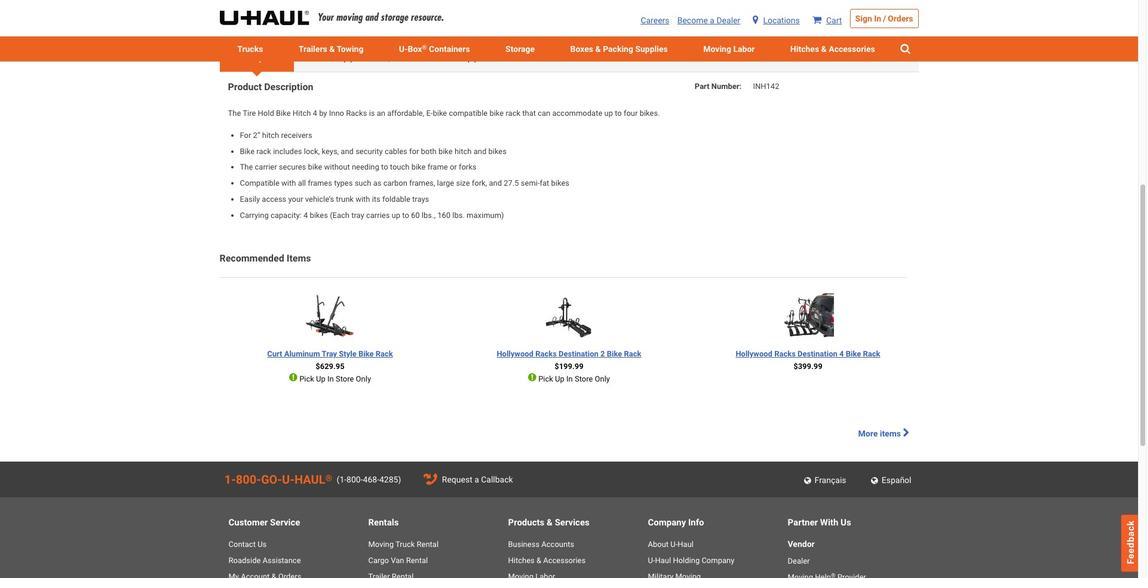 Task type: locate. For each thing, give the bounding box(es) containing it.
up down $629.95
[[316, 375, 326, 384]]

us
[[841, 518, 852, 529], [258, 541, 267, 550]]

0 horizontal spatial us
[[258, 541, 267, 550]]

moving inside '1-800-go-u-haul' footer
[[369, 541, 394, 550]]

to left 60 at the left top of the page
[[403, 211, 409, 220]]

haul up holding
[[678, 541, 694, 550]]

a right become
[[710, 16, 715, 25]]

roadside assistance link
[[229, 555, 301, 568]]

bike inside hollywood racks destination 2 bike rack $199.99
[[607, 350, 623, 359]]

hollywood racks destination 4 bike rack image
[[782, 290, 835, 343]]

the left carrier
[[240, 163, 253, 172]]

0 horizontal spatial hitches & accessories
[[508, 557, 586, 566]]

frames
[[308, 179, 332, 188]]

1 horizontal spatial destination
[[798, 350, 838, 359]]

the left tire
[[228, 109, 241, 118]]

1 horizontal spatial only
[[595, 375, 610, 384]]

pick up in store only down $199.99
[[537, 375, 610, 384]]

pick up in store only down $629.95
[[298, 375, 371, 384]]

800- left 4285)
[[347, 476, 363, 485]]

2 horizontal spatial to
[[615, 109, 622, 118]]

2 vertical spatial to
[[403, 211, 409, 220]]

hitches down business
[[508, 557, 535, 566]]

hitch right 2"
[[262, 131, 279, 140]]

large
[[437, 179, 455, 188]]

racks for hollywood racks destination 4 bike rack $399.99
[[775, 350, 796, 359]]

hitches & accessories for the bottommost hitches & accessories link
[[508, 557, 586, 566]]

2 store from the left
[[575, 375, 593, 384]]

0 vertical spatial a
[[710, 16, 715, 25]]

bikes right the fat
[[552, 179, 570, 188]]

store for $199.99
[[575, 375, 593, 384]]

destination inside the hollywood racks destination 4 bike rack $399.99
[[798, 350, 838, 359]]

0 horizontal spatial hitches
[[508, 557, 535, 566]]

racks left is
[[346, 109, 367, 118]]

1 horizontal spatial hitch
[[455, 147, 472, 156]]

0 vertical spatial 4
[[313, 109, 317, 118]]

0 vertical spatial hitches
[[791, 44, 820, 54]]

4 inside the hollywood racks destination 4 bike rack $399.99
[[840, 350, 844, 359]]

racks up $399.99
[[775, 350, 796, 359]]

0 horizontal spatial bikes
[[310, 211, 328, 220]]

hitches down cart link
[[791, 44, 820, 54]]

description up hitch
[[264, 81, 314, 93]]

destination up $399.99
[[798, 350, 838, 359]]

2 horizontal spatial and
[[489, 179, 502, 188]]

0 horizontal spatial a
[[475, 475, 479, 485]]

1 vertical spatial up
[[392, 211, 401, 220]]

1 destination from the left
[[559, 350, 599, 359]]

2 horizontal spatial racks
[[775, 350, 796, 359]]

bike for curt aluminum tray style bike rack $629.95
[[359, 350, 374, 359]]

more
[[859, 429, 878, 439]]

and left 27.5
[[489, 179, 502, 188]]

u-haul holding company
[[648, 557, 735, 566]]

1 horizontal spatial hollywood
[[736, 350, 773, 359]]

2 rack from the left
[[624, 350, 642, 359]]

1 vertical spatial the
[[240, 163, 253, 172]]

tray
[[322, 350, 337, 359]]

2 horizontal spatial rack
[[864, 350, 881, 359]]

0 horizontal spatial to
[[381, 163, 388, 172]]

hitches & accessories inside menu
[[791, 44, 876, 54]]

800- up the customer
[[236, 473, 261, 487]]

(2)
[[343, 53, 353, 63]]

pick up in store only
[[298, 375, 371, 384], [537, 375, 610, 384]]

français link
[[798, 472, 852, 490]]

0 horizontal spatial moving
[[369, 541, 394, 550]]

0 vertical spatial moving
[[704, 44, 732, 54]]

about u-haul
[[648, 541, 694, 550]]

in down $199.99
[[567, 375, 573, 384]]

0 horizontal spatial and
[[341, 147, 354, 156]]

1 pick from the left
[[300, 375, 314, 384]]

store
[[336, 375, 354, 384], [575, 375, 593, 384]]

storage
[[506, 44, 535, 54]]

hitches & accessories down business accounts link
[[508, 557, 586, 566]]

(1-800-468-4285)
[[337, 476, 401, 485]]

1 horizontal spatial 4
[[313, 109, 317, 118]]

1 horizontal spatial us
[[841, 518, 852, 529]]

bikes down vehicle's
[[310, 211, 328, 220]]

0 horizontal spatial with
[[282, 179, 296, 188]]

0 vertical spatial with
[[282, 179, 296, 188]]

0 horizontal spatial racks
[[346, 109, 367, 118]]

1 horizontal spatial racks
[[536, 350, 557, 359]]

1 vertical spatial with
[[356, 195, 370, 204]]

bike right both
[[439, 147, 453, 156]]

only down style
[[356, 375, 371, 384]]

0 horizontal spatial only
[[356, 375, 371, 384]]

(1)
[[467, 53, 478, 63]]

800- for (1-
[[347, 476, 363, 485]]

and up the forks
[[474, 147, 487, 156]]

2 horizontal spatial 4
[[840, 350, 844, 359]]

0 vertical spatial rack
[[506, 109, 521, 118]]

0 horizontal spatial hollywood
[[497, 350, 534, 359]]

trailers
[[299, 44, 327, 54]]

2 horizontal spatial bikes
[[552, 179, 570, 188]]

destination up $199.99
[[559, 350, 599, 359]]

menu
[[220, 36, 919, 62]]

up for $199.99
[[555, 375, 565, 384]]

us up roadside assistance at the bottom left of page
[[258, 541, 267, 550]]

in down $629.95
[[328, 375, 334, 384]]

up for $629.95
[[316, 375, 326, 384]]

0 horizontal spatial store
[[336, 375, 354, 384]]

2 hollywood from the left
[[736, 350, 773, 359]]

description up product
[[235, 53, 278, 63]]

haul down about
[[656, 557, 672, 566]]

only down the 2
[[595, 375, 610, 384]]

compatible
[[240, 179, 280, 188]]

and right keys,
[[341, 147, 354, 156]]

rack inside curt aluminum tray style bike rack $629.95
[[376, 350, 393, 359]]

store for $629.95
[[336, 375, 354, 384]]

four
[[624, 109, 638, 118]]

with left all
[[282, 179, 296, 188]]

bikes
[[489, 147, 507, 156], [552, 179, 570, 188], [310, 211, 328, 220]]

racks up $199.99
[[536, 350, 557, 359]]

bike right the 'compatible'
[[490, 109, 504, 118]]

1 vertical spatial bikes
[[552, 179, 570, 188]]

a right the request
[[475, 475, 479, 485]]

1 horizontal spatial bikes
[[489, 147, 507, 156]]

0 horizontal spatial company
[[648, 518, 686, 529]]

0 horizontal spatial hitch
[[262, 131, 279, 140]]

$199.99
[[555, 362, 584, 371]]

about
[[648, 541, 669, 550]]

1 horizontal spatial store
[[575, 375, 593, 384]]

description inside tab panel
[[264, 81, 314, 93]]

1 horizontal spatial up
[[555, 375, 565, 384]]

hitches inside menu
[[791, 44, 820, 54]]

1 vertical spatial 4
[[304, 211, 308, 220]]

company right holding
[[702, 557, 735, 566]]

hitches inside '1-800-go-u-haul' footer
[[508, 557, 535, 566]]

1 up from the left
[[316, 375, 326, 384]]

accessories down accounts at bottom
[[544, 557, 586, 566]]

1 horizontal spatial in
[[567, 375, 573, 384]]

as
[[373, 179, 382, 188]]

rack for curt aluminum tray style bike rack
[[376, 350, 393, 359]]

0 vertical spatial us
[[841, 518, 852, 529]]

0 horizontal spatial 4
[[304, 211, 308, 220]]

items
[[880, 429, 902, 439]]

trailers & towing
[[299, 44, 364, 54]]

1 horizontal spatial moving
[[704, 44, 732, 54]]

with left the its
[[356, 195, 370, 204]]

racks inside description tab panel
[[346, 109, 367, 118]]

1 horizontal spatial pick
[[539, 375, 554, 384]]

is
[[369, 109, 375, 118]]

hollywood inside the hollywood racks destination 4 bike rack $399.99
[[736, 350, 773, 359]]

destination for $199.99
[[559, 350, 599, 359]]

hollywood inside hollywood racks destination 2 bike rack $199.99
[[497, 350, 534, 359]]

0 horizontal spatial 800-
[[236, 473, 261, 487]]

0 horizontal spatial dealer
[[717, 16, 741, 25]]

2 vertical spatial bikes
[[310, 211, 328, 220]]

inno
[[329, 109, 344, 118]]

0 vertical spatial hitches & accessories
[[791, 44, 876, 54]]

destination
[[559, 350, 599, 359], [798, 350, 838, 359]]

up left four
[[605, 109, 613, 118]]

0 vertical spatial haul
[[678, 541, 694, 550]]

contact
[[229, 541, 256, 550]]

business
[[508, 541, 540, 550]]

to left touch
[[381, 163, 388, 172]]

bike inside curt aluminum tray style bike rack $629.95
[[359, 350, 374, 359]]

2 destination from the left
[[798, 350, 838, 359]]

accessories down sign on the right of page
[[829, 44, 876, 54]]

1 horizontal spatial company
[[702, 557, 735, 566]]

pick up in store only for $199.99
[[537, 375, 610, 384]]

banner
[[0, 0, 1139, 62]]

$629.95
[[316, 362, 345, 371]]

become a dealer link
[[678, 16, 741, 25]]

1 horizontal spatial 800-
[[347, 476, 363, 485]]

such
[[355, 179, 372, 188]]

0 vertical spatial company
[[648, 518, 686, 529]]

rack up carrier
[[257, 147, 271, 156]]

up down foldable
[[392, 211, 401, 220]]

0 horizontal spatial destination
[[559, 350, 599, 359]]

dealer down vendor at the right of page
[[788, 557, 810, 566]]

moving up cargo
[[369, 541, 394, 550]]

0 horizontal spatial in
[[328, 375, 334, 384]]

boxes & packing supplies link
[[553, 36, 686, 62]]

1 pick up in store only from the left
[[298, 375, 371, 384]]

accessories inside '1-800-go-u-haul' footer
[[544, 557, 586, 566]]

destination for $399.99
[[798, 350, 838, 359]]

store down $199.99
[[575, 375, 593, 384]]

hollywood racks destination 2 bike rack $199.99
[[497, 350, 642, 371]]

in for $199.99
[[567, 375, 573, 384]]

0 horizontal spatial rack
[[376, 350, 393, 359]]

bike inside the hollywood racks destination 4 bike rack $399.99
[[846, 350, 862, 359]]

pick up in store only for $629.95
[[298, 375, 371, 384]]

1 horizontal spatial to
[[403, 211, 409, 220]]

reviews (2) link
[[294, 44, 369, 72]]

trucks link
[[220, 36, 281, 62]]

trunk
[[336, 195, 354, 204]]

1 hollywood from the left
[[497, 350, 534, 359]]

1 vertical spatial to
[[381, 163, 388, 172]]

live chat link
[[493, 44, 559, 72]]

moving labor
[[704, 44, 755, 54]]

without
[[324, 163, 350, 172]]

semi-
[[521, 179, 540, 188]]

pick
[[300, 375, 314, 384], [539, 375, 554, 384]]

2 in from the left
[[567, 375, 573, 384]]

1 horizontal spatial dealer
[[788, 557, 810, 566]]

bike up the 'frames,'
[[412, 163, 426, 172]]

bikes up 27.5
[[489, 147, 507, 156]]

& for top hitches & accessories link
[[822, 44, 827, 54]]

all
[[298, 179, 306, 188]]

assistance
[[263, 557, 301, 566]]

1 only from the left
[[356, 375, 371, 384]]

chat
[[526, 53, 544, 63]]

only
[[356, 375, 371, 384], [595, 375, 610, 384]]

fat
[[540, 179, 550, 188]]

0 vertical spatial to
[[615, 109, 622, 118]]

1 horizontal spatial and
[[474, 147, 487, 156]]

1 vertical spatial hitches
[[508, 557, 535, 566]]

cargo
[[369, 557, 389, 566]]

company up about u-haul
[[648, 518, 686, 529]]

racks for hollywood racks destination 2 bike rack $199.99
[[536, 350, 557, 359]]

maximum)
[[467, 211, 504, 220]]

0 vertical spatial rental
[[417, 541, 439, 550]]

pick down hollywood racks destination 2 bike rack $199.99
[[539, 375, 554, 384]]

0 horizontal spatial pick
[[300, 375, 314, 384]]

company
[[648, 518, 686, 529], [702, 557, 735, 566]]

1 rack from the left
[[376, 350, 393, 359]]

hitches & accessories inside '1-800-go-u-haul' footer
[[508, 557, 586, 566]]

products & services
[[508, 518, 590, 529]]

packing
[[603, 44, 634, 54]]

with
[[282, 179, 296, 188], [356, 195, 370, 204]]

1 horizontal spatial pick up in store only
[[537, 375, 610, 384]]

cart
[[827, 16, 843, 25]]

bike down lock,
[[308, 163, 322, 172]]

up down $199.99
[[555, 375, 565, 384]]

racks inside the hollywood racks destination 4 bike rack $399.99
[[775, 350, 796, 359]]

2 pick up in store only from the left
[[537, 375, 610, 384]]

1 horizontal spatial rack
[[624, 350, 642, 359]]

a
[[710, 16, 715, 25], [475, 475, 479, 485]]

hitch up the forks
[[455, 147, 472, 156]]

1 vertical spatial rental
[[406, 557, 428, 566]]

1 vertical spatial a
[[475, 475, 479, 485]]

accessories for top hitches & accessories link
[[829, 44, 876, 54]]

and for for
[[474, 147, 487, 156]]

1 in from the left
[[328, 375, 334, 384]]

bike
[[433, 109, 447, 118], [490, 109, 504, 118], [439, 147, 453, 156], [308, 163, 322, 172], [412, 163, 426, 172]]

services
[[555, 518, 590, 529]]

rack for hollywood racks destination 2 bike rack
[[624, 350, 642, 359]]

to left four
[[615, 109, 622, 118]]

rental right truck
[[417, 541, 439, 550]]

moving left labor
[[704, 44, 732, 54]]

2 vertical spatial 4
[[840, 350, 844, 359]]

1 horizontal spatial haul
[[678, 541, 694, 550]]

2 up from the left
[[555, 375, 565, 384]]

touch
[[390, 163, 410, 172]]

racks inside hollywood racks destination 2 bike rack $199.99
[[536, 350, 557, 359]]

hollywood for hollywood racks destination 4 bike rack $399.99
[[736, 350, 773, 359]]

rack
[[376, 350, 393, 359], [624, 350, 642, 359], [864, 350, 881, 359]]

hitches for top hitches & accessories link
[[791, 44, 820, 54]]

the tire hold bike hitch 4 by inno racks is an affordable, e-bike compatible bike rack that can accommodate up to four bikes.
[[228, 109, 660, 118]]

1 horizontal spatial hitches
[[791, 44, 820, 54]]

0 horizontal spatial haul
[[656, 557, 672, 566]]

4
[[313, 109, 317, 118], [304, 211, 308, 220], [840, 350, 844, 359]]

tray
[[352, 211, 365, 220]]

1 vertical spatial hitches & accessories link
[[508, 555, 586, 568]]

a inside footer
[[475, 475, 479, 485]]

carrying
[[240, 211, 269, 220]]

access
[[262, 195, 287, 204]]

pick for $629.95
[[300, 375, 314, 384]]

0 vertical spatial accessories
[[829, 44, 876, 54]]

boxes
[[571, 44, 594, 54]]

2 pick from the left
[[539, 375, 554, 384]]

&
[[330, 44, 335, 54], [596, 44, 601, 54], [822, 44, 827, 54], [425, 53, 430, 63], [547, 518, 553, 529], [537, 557, 542, 566]]

0 vertical spatial bikes
[[489, 147, 507, 156]]

us right with
[[841, 518, 852, 529]]

rack
[[506, 109, 521, 118], [257, 147, 271, 156]]

rack left that
[[506, 109, 521, 118]]

cargo van rental link
[[369, 555, 428, 568]]

rentals
[[369, 518, 399, 529]]

menu containing trucks
[[220, 36, 919, 62]]

contact us
[[229, 541, 267, 550]]

2 only from the left
[[595, 375, 610, 384]]

destination inside hollywood racks destination 2 bike rack $199.99
[[559, 350, 599, 359]]

tire
[[243, 109, 256, 118]]

1 store from the left
[[336, 375, 354, 384]]

curt aluminum tray style bike rack $629.95
[[267, 350, 393, 371]]

1 vertical spatial moving
[[369, 541, 394, 550]]

60
[[411, 211, 420, 220]]

1 vertical spatial description
[[264, 81, 314, 93]]

1 vertical spatial rack
[[257, 147, 271, 156]]

rack inside hollywood racks destination 2 bike rack $199.99
[[624, 350, 642, 359]]

1 horizontal spatial a
[[710, 16, 715, 25]]

hitches & accessories down cart
[[791, 44, 876, 54]]

1 horizontal spatial hitches & accessories
[[791, 44, 876, 54]]

tab list containing description
[[220, 44, 919, 72]]

3 rack from the left
[[864, 350, 881, 359]]

forks
[[459, 163, 477, 172]]

hitches & accessories link down business accounts link
[[508, 555, 586, 568]]

1 horizontal spatial up
[[605, 109, 613, 118]]

racks
[[346, 109, 367, 118], [536, 350, 557, 359], [775, 350, 796, 359]]

description link
[[220, 44, 294, 72]]

pick down aluminum
[[300, 375, 314, 384]]

hitches & accessories link down cart
[[773, 36, 893, 62]]

store down $629.95
[[336, 375, 354, 384]]

0 horizontal spatial hitches & accessories link
[[508, 555, 586, 568]]

accessories inside menu
[[829, 44, 876, 54]]

0 vertical spatial the
[[228, 109, 241, 118]]

description
[[235, 53, 278, 63], [264, 81, 314, 93]]

frame
[[428, 163, 448, 172]]

frames,
[[410, 179, 435, 188]]

careers link
[[641, 16, 670, 25]]

1 vertical spatial us
[[258, 541, 267, 550]]

0 horizontal spatial accessories
[[544, 557, 586, 566]]

dealer up the moving labor
[[717, 16, 741, 25]]

tab list
[[220, 44, 919, 72]]

rental right van
[[406, 557, 428, 566]]

1 horizontal spatial hitches & accessories link
[[773, 36, 893, 62]]

1 vertical spatial dealer
[[788, 557, 810, 566]]

& for trailers & towing link
[[330, 44, 335, 54]]



Task type: vqa. For each thing, say whether or not it's contained in the screenshot.
an
yes



Task type: describe. For each thing, give the bounding box(es) containing it.
holding
[[673, 557, 700, 566]]

request
[[442, 475, 473, 485]]

box
[[408, 44, 422, 54]]

bike for hollywood racks destination 4 bike rack $399.99
[[846, 350, 862, 359]]

0 vertical spatial hitch
[[262, 131, 279, 140]]

service
[[270, 518, 300, 529]]

towing
[[337, 44, 364, 54]]

live
[[509, 53, 524, 63]]

rental for moving truck rental
[[417, 541, 439, 550]]

part number:
[[695, 82, 742, 91]]

request a callback link
[[419, 471, 518, 489]]

1 vertical spatial haul
[[656, 557, 672, 566]]

hollywood racks destination 2 bike rack image
[[543, 290, 596, 343]]

become a dealer
[[678, 16, 741, 25]]

1-800-go-u-haul link
[[224, 468, 333, 492]]

only for $629.95
[[356, 375, 371, 384]]

for 2" hitch receivers
[[240, 131, 313, 140]]

security
[[356, 147, 383, 156]]

inh142
[[754, 82, 780, 91]]

recommended
[[220, 253, 284, 264]]

for
[[240, 131, 251, 140]]

rack inside the hollywood racks destination 4 bike rack $399.99
[[864, 350, 881, 359]]

info
[[689, 518, 705, 529]]

boxes & packing supplies
[[571, 44, 668, 54]]

that
[[523, 109, 536, 118]]

0 horizontal spatial rack
[[257, 147, 271, 156]]

banner containing sign in / orders
[[0, 0, 1139, 62]]

hitch
[[293, 109, 311, 118]]

u- inside menu
[[399, 44, 408, 54]]

business accounts link
[[508, 539, 575, 552]]

customer
[[229, 518, 268, 529]]

trays
[[413, 195, 429, 204]]

& for the bottommost hitches & accessories link
[[537, 557, 542, 566]]

moving truck rental link
[[369, 539, 439, 552]]

locations link
[[754, 16, 800, 25]]

dealer inside '1-800-go-u-haul' footer
[[788, 557, 810, 566]]

& for questions & answers (1) link
[[425, 53, 430, 63]]

in for $629.95
[[328, 375, 334, 384]]

locations
[[764, 16, 800, 25]]

labor
[[734, 44, 755, 54]]

hollywood racks destination 4 bike rack $399.99
[[736, 350, 881, 371]]

questions & answers (1) link
[[369, 44, 493, 72]]

with
[[821, 518, 839, 529]]

van
[[391, 557, 404, 566]]

compatible
[[449, 109, 488, 118]]

español
[[882, 476, 912, 486]]

1 vertical spatial company
[[702, 557, 735, 566]]

1-800-go-u-haul footer
[[0, 462, 1139, 579]]

carrier
[[255, 163, 277, 172]]

cables
[[385, 147, 408, 156]]

keys,
[[322, 147, 339, 156]]

questions & answers (1)
[[385, 53, 478, 63]]

a for become
[[710, 16, 715, 25]]

lbs.
[[453, 211, 465, 220]]

hitches & accessories for top hitches & accessories link
[[791, 44, 876, 54]]

(1-
[[337, 476, 347, 485]]

truck
[[396, 541, 415, 550]]

business accounts
[[508, 541, 575, 550]]

français
[[815, 476, 847, 486]]

bike left the 'compatible'
[[433, 109, 447, 118]]

accessories for the bottommost hitches & accessories link
[[544, 557, 586, 566]]

more items link
[[849, 422, 919, 446]]

0 vertical spatial description
[[235, 53, 278, 63]]

includes
[[273, 147, 302, 156]]

product
[[228, 81, 262, 93]]

español link
[[866, 472, 917, 490]]

receivers
[[281, 131, 313, 140]]

or
[[450, 163, 457, 172]]

moving for moving truck rental
[[369, 541, 394, 550]]

800- for 1-
[[236, 473, 261, 487]]

by
[[319, 109, 327, 118]]

description tab panel
[[219, 72, 920, 240]]

4285)
[[380, 476, 401, 485]]

curt
[[267, 350, 282, 359]]

lock,
[[304, 147, 320, 156]]

containers
[[429, 44, 470, 54]]

hitches for the bottommost hitches & accessories link
[[508, 557, 535, 566]]

reviews (2)
[[309, 53, 353, 63]]

2"
[[253, 131, 260, 140]]

answers
[[432, 53, 465, 63]]

capacity:
[[271, 211, 302, 220]]

easily access your vehicle's trunk with its foldable trays
[[240, 195, 429, 204]]

468-
[[363, 476, 380, 485]]

pick for $199.99
[[539, 375, 554, 384]]

easily
[[240, 195, 260, 204]]

0 vertical spatial dealer
[[717, 16, 741, 25]]

careers
[[641, 16, 670, 25]]

curt aluminum tray style bike rack image
[[304, 290, 357, 343]]

go-
[[261, 473, 282, 487]]

and for frames,
[[489, 179, 502, 188]]

0 horizontal spatial up
[[392, 211, 401, 220]]

your
[[288, 195, 303, 204]]

only for $199.99
[[595, 375, 610, 384]]

a for request
[[475, 475, 479, 485]]

in / orders
[[875, 14, 914, 23]]

the for the tire hold bike hitch 4 by inno racks is an affordable, e-bike compatible bike rack that can accommodate up to four bikes.
[[228, 109, 241, 118]]

hollywood for hollywood racks destination 2 bike rack $199.99
[[497, 350, 534, 359]]

items
[[287, 253, 311, 264]]

carrying capacity: 4 bikes (each tray carries up to 60 lbs., 160 lbs. maximum)
[[240, 211, 504, 220]]

bike for hollywood racks destination 2 bike rack $199.99
[[607, 350, 623, 359]]

rental for cargo van rental
[[406, 557, 428, 566]]

1 vertical spatial hitch
[[455, 147, 472, 156]]

the for the carrier secures bike without needing to touch bike frame or forks
[[240, 163, 253, 172]]

accounts
[[542, 541, 575, 550]]

number:
[[712, 82, 742, 91]]

its
[[372, 195, 381, 204]]

partner
[[788, 518, 818, 529]]

1 horizontal spatial with
[[356, 195, 370, 204]]

1-
[[224, 473, 236, 487]]

both
[[421, 147, 437, 156]]

moving for moving labor
[[704, 44, 732, 54]]

accommodate
[[553, 109, 603, 118]]

foldable
[[383, 195, 411, 204]]

reviews
[[309, 53, 341, 63]]

27.5
[[504, 179, 519, 188]]

0 vertical spatial hitches & accessories link
[[773, 36, 893, 62]]

bike rack includes lock, keys, and security cables for both bike hitch and bikes
[[240, 147, 507, 156]]

0 vertical spatial up
[[605, 109, 613, 118]]

u-box containers
[[399, 44, 470, 54]]

(each
[[330, 211, 350, 220]]

bikes.
[[640, 109, 660, 118]]

& for boxes & packing supplies link
[[596, 44, 601, 54]]



